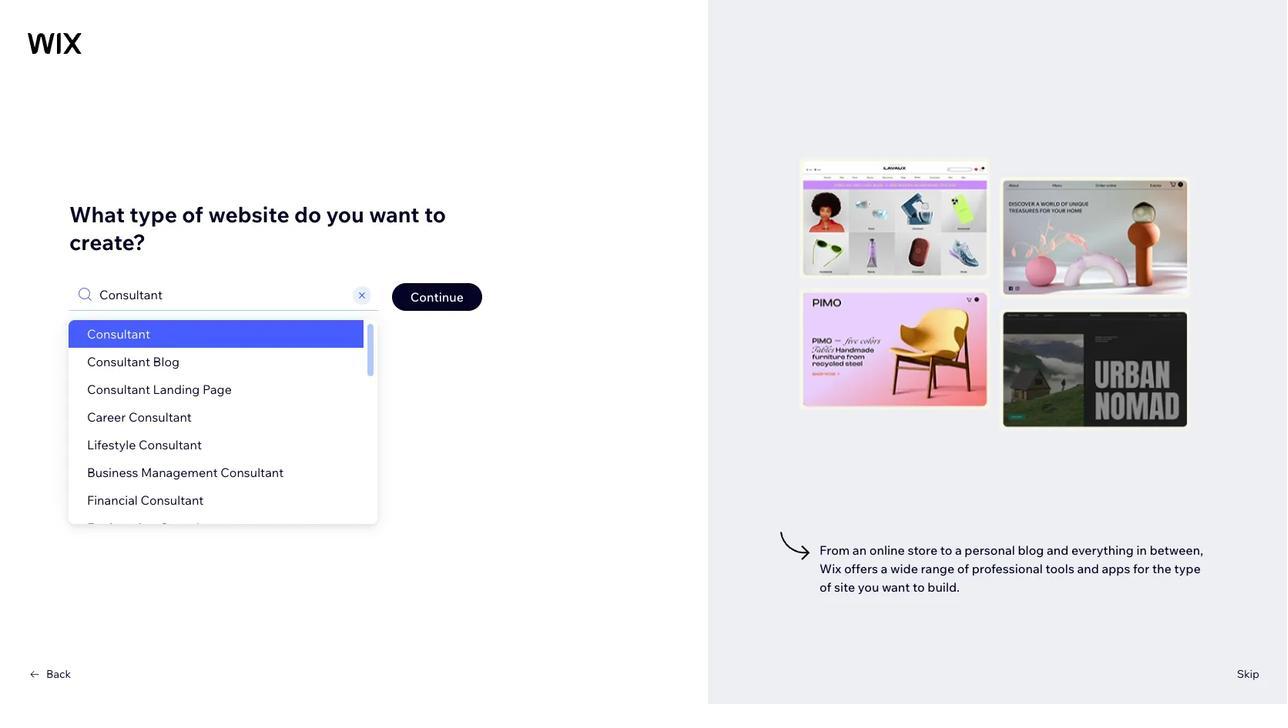 Task type: describe. For each thing, give the bounding box(es) containing it.
store
[[908, 543, 938, 559]]

site
[[834, 580, 855, 596]]

back
[[46, 668, 71, 682]]

lifestyle
[[87, 437, 136, 453]]

management
[[141, 465, 218, 480]]

engineering consultant
[[87, 520, 223, 536]]

consultant blog
[[87, 354, 180, 369]]

blog
[[153, 354, 180, 369]]

what
[[69, 201, 125, 228]]

wide
[[891, 562, 918, 577]]

consultant right management
[[221, 465, 284, 480]]

create?
[[69, 228, 146, 255]]

1 vertical spatial and
[[1077, 562, 1099, 577]]

range
[[921, 562, 955, 577]]

from an online store to a personal blog and everything in between, wix offers a wide range of professional tools and apps for the type of site you want to build.
[[820, 543, 1204, 596]]

you inside what type of website do you want to create?
[[326, 201, 364, 228]]

business
[[87, 465, 138, 480]]

consultant inside option
[[87, 326, 150, 342]]

consultant option
[[69, 320, 363, 348]]

personal
[[965, 543, 1015, 559]]

1 horizontal spatial a
[[955, 543, 962, 559]]

want inside the from an online store to a personal blog and everything in between, wix offers a wide range of professional tools and apps for the type of site you want to build.
[[882, 580, 910, 596]]

0 horizontal spatial and
[[1047, 543, 1069, 559]]

blog
[[1018, 543, 1044, 559]]

consultant up management
[[139, 437, 202, 453]]

build.
[[928, 580, 960, 596]]

2 horizontal spatial of
[[957, 562, 969, 577]]

of inside what type of website do you want to create?
[[182, 201, 203, 228]]

you inside the from an online store to a personal blog and everything in between, wix offers a wide range of professional tools and apps for the type of site you want to build.
[[858, 580, 879, 596]]

want inside what type of website do you want to create?
[[369, 201, 420, 228]]

business management consultant
[[87, 465, 284, 480]]

continue
[[410, 289, 464, 305]]

0 horizontal spatial a
[[881, 562, 888, 577]]

an
[[853, 543, 867, 559]]

2 vertical spatial of
[[820, 580, 831, 596]]



Task type: vqa. For each thing, say whether or not it's contained in the screenshot.
RATE on the right of page
no



Task type: locate. For each thing, give the bounding box(es) containing it.
1 horizontal spatial and
[[1077, 562, 1099, 577]]

type down between,
[[1174, 562, 1201, 577]]

2 vertical spatial to
[[913, 580, 925, 596]]

what type of website do you want to create?
[[69, 201, 446, 255]]

0 horizontal spatial you
[[326, 201, 364, 228]]

0 vertical spatial of
[[182, 201, 203, 228]]

a left personal on the right of the page
[[955, 543, 962, 559]]

0 vertical spatial and
[[1047, 543, 1069, 559]]

the
[[1152, 562, 1172, 577]]

list box containing consultant
[[69, 320, 377, 542]]

financial
[[87, 493, 138, 508]]

career
[[87, 409, 126, 425]]

landing
[[153, 382, 200, 397]]

want
[[369, 201, 420, 228], [882, 580, 910, 596]]

and
[[1047, 543, 1069, 559], [1077, 562, 1099, 577]]

1 vertical spatial to
[[940, 543, 952, 559]]

engineering
[[87, 520, 157, 536]]

consultant down management
[[141, 493, 204, 508]]

lifestyle consultant
[[87, 437, 202, 453]]

offers
[[844, 562, 878, 577]]

0 vertical spatial a
[[955, 543, 962, 559]]

1 vertical spatial want
[[882, 580, 910, 596]]

0 vertical spatial you
[[326, 201, 364, 228]]

between,
[[1150, 543, 1204, 559]]

page
[[203, 382, 232, 397]]

0 horizontal spatial of
[[182, 201, 203, 228]]

skip
[[1237, 668, 1260, 682]]

0 horizontal spatial to
[[424, 201, 446, 228]]

online
[[870, 543, 905, 559]]

do
[[294, 201, 321, 228]]

1 vertical spatial type
[[1174, 562, 1201, 577]]

continue button
[[392, 283, 482, 311]]

in
[[1137, 543, 1147, 559]]

list box
[[69, 320, 377, 542]]

wix
[[820, 562, 841, 577]]

a down online
[[881, 562, 888, 577]]

of left website
[[182, 201, 203, 228]]

1 vertical spatial a
[[881, 562, 888, 577]]

apps
[[1102, 562, 1130, 577]]

you down the offers at bottom right
[[858, 580, 879, 596]]

consultant up 'consultant blog'
[[87, 326, 150, 342]]

for
[[1133, 562, 1150, 577]]

1 vertical spatial of
[[957, 562, 969, 577]]

of left site
[[820, 580, 831, 596]]

website
[[208, 201, 289, 228]]

of
[[182, 201, 203, 228], [957, 562, 969, 577], [820, 580, 831, 596]]

0 vertical spatial want
[[369, 201, 420, 228]]

type inside the from an online store to a personal blog and everything in between, wix offers a wide range of professional tools and apps for the type of site you want to build.
[[1174, 562, 1201, 577]]

you
[[326, 201, 364, 228], [858, 580, 879, 596]]

consultant up career
[[87, 382, 150, 397]]

consultant landing page
[[87, 382, 232, 397]]

everything
[[1072, 543, 1134, 559]]

consultant down consultant landing page
[[129, 409, 192, 425]]

1 vertical spatial you
[[858, 580, 879, 596]]

professional
[[972, 562, 1043, 577]]

1 horizontal spatial to
[[913, 580, 925, 596]]

you right do on the top left of page
[[326, 201, 364, 228]]

2 horizontal spatial to
[[940, 543, 952, 559]]

back button
[[28, 668, 71, 682]]

type up create?
[[130, 201, 177, 228]]

tools
[[1046, 562, 1075, 577]]

a
[[955, 543, 962, 559], [881, 562, 888, 577]]

0 vertical spatial to
[[424, 201, 446, 228]]

type
[[130, 201, 177, 228], [1174, 562, 1201, 577]]

consultant left the blog
[[87, 354, 150, 369]]

0 horizontal spatial type
[[130, 201, 177, 228]]

and down everything
[[1077, 562, 1099, 577]]

0 vertical spatial type
[[130, 201, 177, 228]]

to
[[424, 201, 446, 228], [940, 543, 952, 559], [913, 580, 925, 596]]

financial consultant
[[87, 493, 204, 508]]

1 horizontal spatial want
[[882, 580, 910, 596]]

Search for your business or site type field
[[95, 279, 350, 310]]

career consultant
[[87, 409, 192, 425]]

of right range in the right of the page
[[957, 562, 969, 577]]

from
[[820, 543, 850, 559]]

0 horizontal spatial want
[[369, 201, 420, 228]]

type inside what type of website do you want to create?
[[130, 201, 177, 228]]

consultant
[[87, 326, 150, 342], [87, 354, 150, 369], [87, 382, 150, 397], [129, 409, 192, 425], [139, 437, 202, 453], [221, 465, 284, 480], [141, 493, 204, 508], [159, 520, 223, 536]]

consultant down financial consultant
[[159, 520, 223, 536]]

1 horizontal spatial of
[[820, 580, 831, 596]]

1 horizontal spatial type
[[1174, 562, 1201, 577]]

and up tools
[[1047, 543, 1069, 559]]

to inside what type of website do you want to create?
[[424, 201, 446, 228]]

1 horizontal spatial you
[[858, 580, 879, 596]]

skip button
[[1237, 668, 1260, 682]]



